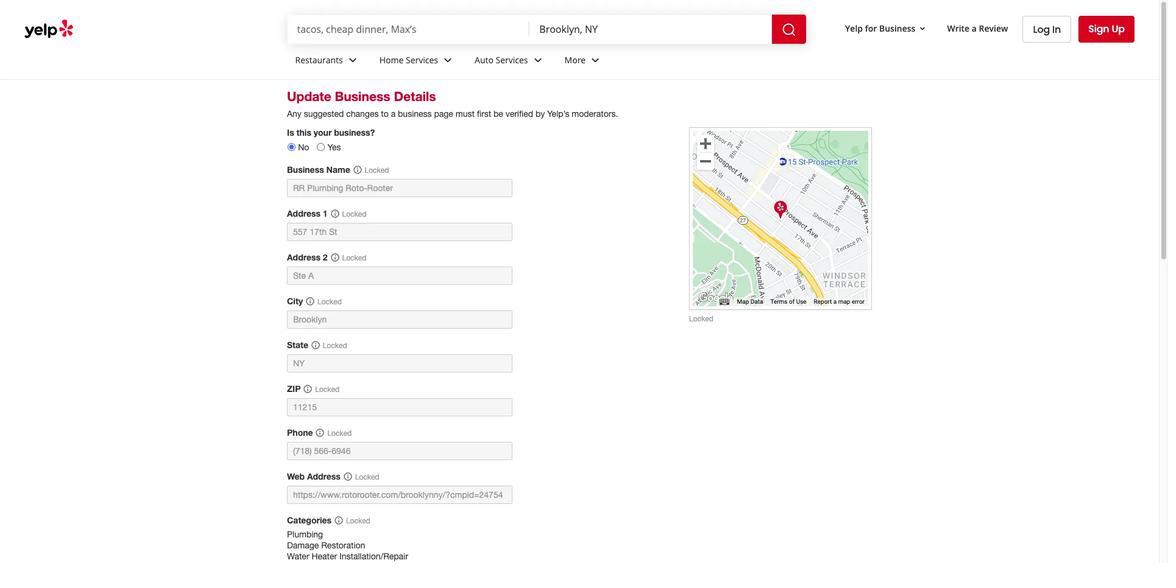 Task type: describe. For each thing, give the bounding box(es) containing it.
2 vertical spatial address
[[307, 472, 341, 482]]

auto services link
[[465, 44, 555, 79]]

moderators.
[[572, 109, 618, 119]]

log in link
[[1023, 16, 1072, 43]]

be
[[494, 109, 503, 119]]

2
[[323, 252, 328, 263]]

address for address 2
[[287, 252, 321, 263]]

home services
[[380, 54, 438, 66]]

business categories element
[[286, 44, 1135, 79]]

web address
[[287, 472, 341, 482]]

auto
[[475, 54, 494, 66]]

address 2
[[287, 252, 328, 263]]

a for write
[[972, 22, 977, 34]]

none field the near
[[540, 23, 763, 36]]

verified
[[506, 109, 533, 119]]

home services link
[[370, 44, 465, 79]]

map
[[737, 299, 749, 305]]

use
[[797, 299, 807, 305]]

up
[[1112, 22, 1125, 36]]

heater
[[312, 552, 337, 562]]

map data button
[[737, 298, 764, 307]]

locked for state
[[323, 342, 347, 351]]

suggested
[[304, 109, 344, 119]]

2 vertical spatial business
[[287, 165, 324, 175]]

error
[[852, 299, 865, 305]]

this
[[297, 127, 311, 138]]

Near text field
[[540, 23, 763, 36]]

restaurants
[[295, 54, 343, 66]]

categories
[[287, 516, 332, 526]]

review
[[979, 22, 1009, 34]]

data
[[751, 299, 764, 305]]

none field find
[[297, 23, 520, 36]]

24 chevron down v2 image for more
[[588, 53, 603, 67]]

search image
[[782, 22, 797, 37]]

web
[[287, 472, 305, 482]]

map data
[[737, 299, 764, 305]]

1
[[323, 208, 328, 219]]

update business details any suggested changes to a business page must first be verified by yelp's moderators.
[[287, 89, 618, 119]]

terms of use link
[[771, 299, 807, 305]]

services for auto services
[[496, 54, 528, 66]]

locked for phone
[[328, 430, 352, 438]]

address 1
[[287, 208, 328, 219]]

a for report
[[834, 299, 837, 305]]

locked for address 1
[[342, 210, 367, 219]]

business name
[[287, 165, 350, 175]]

to
[[381, 109, 389, 119]]

report a map error
[[814, 299, 865, 305]]

damage
[[287, 541, 319, 551]]

is this your business?
[[287, 127, 375, 138]]

locked for address 2
[[342, 254, 367, 263]]

by
[[536, 109, 545, 119]]



Task type: vqa. For each thing, say whether or not it's contained in the screenshot.
terms of use
yes



Task type: locate. For each thing, give the bounding box(es) containing it.
terms
[[771, 299, 788, 305]]

in
[[1053, 22, 1062, 36]]

locked right web address on the bottom of the page
[[355, 474, 380, 482]]

0 horizontal spatial a
[[391, 109, 396, 119]]

0 horizontal spatial none field
[[297, 23, 520, 36]]

2 vertical spatial a
[[834, 299, 837, 305]]

more
[[565, 54, 586, 66]]

business
[[880, 22, 916, 34], [335, 89, 391, 104], [287, 165, 324, 175]]

yelp for business
[[846, 22, 916, 34]]

services for home services
[[406, 54, 438, 66]]

map region
[[599, 93, 911, 405]]

business left 16 chevron down v2 icon
[[880, 22, 916, 34]]

None field
[[297, 23, 520, 36], [540, 23, 763, 36]]

1 horizontal spatial business
[[335, 89, 391, 104]]

terms of use
[[771, 299, 807, 305]]

details
[[394, 89, 436, 104]]

0 vertical spatial a
[[972, 22, 977, 34]]

24 chevron down v2 image left the "auto"
[[441, 53, 455, 67]]

page
[[434, 109, 453, 119]]

plumbing
[[287, 531, 323, 540]]

report a map error link
[[814, 299, 865, 305]]

write a review
[[948, 22, 1009, 34]]

locked for web address
[[355, 474, 380, 482]]

1 vertical spatial business
[[335, 89, 391, 104]]

yes
[[328, 143, 341, 152]]

24 chevron down v2 image inside home services link
[[441, 53, 455, 67]]

locked for categories
[[346, 518, 370, 526]]

a
[[972, 22, 977, 34], [391, 109, 396, 119], [834, 299, 837, 305]]

16 chevron down v2 image
[[918, 24, 928, 33]]

None text field
[[287, 179, 513, 198], [287, 223, 513, 241], [287, 311, 513, 329], [287, 399, 513, 417], [287, 443, 513, 461], [287, 487, 513, 505], [287, 179, 513, 198], [287, 223, 513, 241], [287, 311, 513, 329], [287, 399, 513, 417], [287, 443, 513, 461], [287, 487, 513, 505]]

locked down google image
[[690, 315, 714, 324]]

services right home
[[406, 54, 438, 66]]

None search field
[[287, 15, 809, 44]]

business inside update business details any suggested changes to a business page must first be verified by yelp's moderators.
[[335, 89, 391, 104]]

city
[[287, 296, 303, 307]]

0 horizontal spatial services
[[406, 54, 438, 66]]

locked up plumbing damage restoration water heater installation/repair
[[346, 518, 370, 526]]

restoration
[[321, 541, 365, 551]]

1 horizontal spatial none field
[[540, 23, 763, 36]]

zip
[[287, 384, 301, 395]]

yelp's
[[548, 109, 570, 119]]

business inside button
[[880, 22, 916, 34]]

sign up link
[[1079, 16, 1135, 43]]

2 none field from the left
[[540, 23, 763, 36]]

a right 'write'
[[972, 22, 977, 34]]

write
[[948, 22, 970, 34]]

0 vertical spatial address
[[287, 208, 321, 219]]

1 horizontal spatial a
[[834, 299, 837, 305]]

write a review link
[[943, 17, 1014, 39]]

1 horizontal spatial services
[[496, 54, 528, 66]]

home
[[380, 54, 404, 66]]

any
[[287, 109, 302, 119]]

Find text field
[[297, 23, 520, 36]]

4 24 chevron down v2 image from the left
[[588, 53, 603, 67]]

yelp for business button
[[841, 17, 933, 39]]

services
[[406, 54, 438, 66], [496, 54, 528, 66]]

update
[[287, 89, 331, 104]]

24 chevron down v2 image right auto services
[[531, 53, 545, 67]]

sign
[[1089, 22, 1110, 36]]

google image
[[696, 291, 736, 307]]

24 chevron down v2 image right restaurants
[[346, 53, 360, 67]]

business down no
[[287, 165, 324, 175]]

log
[[1034, 22, 1050, 36]]

phone
[[287, 428, 313, 438]]

more link
[[555, 44, 613, 79]]

locked right state
[[323, 342, 347, 351]]

2 24 chevron down v2 image from the left
[[441, 53, 455, 67]]

24 chevron down v2 image inside the restaurants link
[[346, 53, 360, 67]]

yelp
[[846, 22, 863, 34]]

locked right phone
[[328, 430, 352, 438]]

locked right 2 at left
[[342, 254, 367, 263]]

locked right city
[[318, 298, 342, 307]]

2 horizontal spatial business
[[880, 22, 916, 34]]

1 none field from the left
[[297, 23, 520, 36]]

plumbing damage restoration water heater installation/repair
[[287, 531, 408, 562]]

1 services from the left
[[406, 54, 438, 66]]

address right web on the left of the page
[[307, 472, 341, 482]]

2 services from the left
[[496, 54, 528, 66]]

1 vertical spatial address
[[287, 252, 321, 263]]

keyboard shortcuts image
[[720, 300, 730, 306]]

must
[[456, 109, 475, 119]]

24 chevron down v2 image for home services
[[441, 53, 455, 67]]

name
[[326, 165, 350, 175]]

for
[[866, 22, 878, 34]]

locked for business name
[[365, 166, 389, 175]]

report
[[814, 299, 832, 305]]

a right to
[[391, 109, 396, 119]]

locked for city
[[318, 298, 342, 307]]

water
[[287, 552, 309, 562]]

24 chevron down v2 image right more
[[588, 53, 603, 67]]

0 horizontal spatial business
[[287, 165, 324, 175]]

restaurants link
[[286, 44, 370, 79]]

1 24 chevron down v2 image from the left
[[346, 53, 360, 67]]

log in
[[1034, 22, 1062, 36]]

address
[[287, 208, 321, 219], [287, 252, 321, 263], [307, 472, 341, 482]]

state
[[287, 340, 308, 351]]

24 chevron down v2 image for auto services
[[531, 53, 545, 67]]

installation/repair
[[340, 552, 408, 562]]

locked for zip
[[315, 386, 340, 395]]

first
[[477, 109, 491, 119]]

address for address 1
[[287, 208, 321, 219]]

of
[[789, 299, 795, 305]]

auto services
[[475, 54, 528, 66]]

locked right 1
[[342, 210, 367, 219]]

24 chevron down v2 image inside auto services link
[[531, 53, 545, 67]]

24 chevron down v2 image
[[346, 53, 360, 67], [441, 53, 455, 67], [531, 53, 545, 67], [588, 53, 603, 67]]

3 24 chevron down v2 image from the left
[[531, 53, 545, 67]]

a left "map"
[[834, 299, 837, 305]]

address left 1
[[287, 208, 321, 219]]

no
[[298, 143, 309, 152]]

business?
[[334, 127, 375, 138]]

2 horizontal spatial a
[[972, 22, 977, 34]]

locked right name
[[365, 166, 389, 175]]

your
[[314, 127, 332, 138]]

locked
[[365, 166, 389, 175], [342, 210, 367, 219], [342, 254, 367, 263], [318, 298, 342, 307], [690, 315, 714, 324], [323, 342, 347, 351], [315, 386, 340, 395], [328, 430, 352, 438], [355, 474, 380, 482], [346, 518, 370, 526]]

services right the "auto"
[[496, 54, 528, 66]]

None text field
[[287, 267, 513, 285], [287, 355, 513, 373], [287, 267, 513, 285], [287, 355, 513, 373]]

a inside update business details any suggested changes to a business page must first be verified by yelp's moderators.
[[391, 109, 396, 119]]

0 vertical spatial business
[[880, 22, 916, 34]]

None radio
[[288, 143, 296, 151], [317, 143, 325, 151], [288, 143, 296, 151], [317, 143, 325, 151]]

map
[[839, 299, 851, 305]]

24 chevron down v2 image for restaurants
[[346, 53, 360, 67]]

1 vertical spatial a
[[391, 109, 396, 119]]

business up changes
[[335, 89, 391, 104]]

business
[[398, 109, 432, 119]]

sign up
[[1089, 22, 1125, 36]]

is
[[287, 127, 294, 138]]

24 chevron down v2 image inside more link
[[588, 53, 603, 67]]

changes
[[346, 109, 379, 119]]

address left 2 at left
[[287, 252, 321, 263]]

locked right zip
[[315, 386, 340, 395]]



